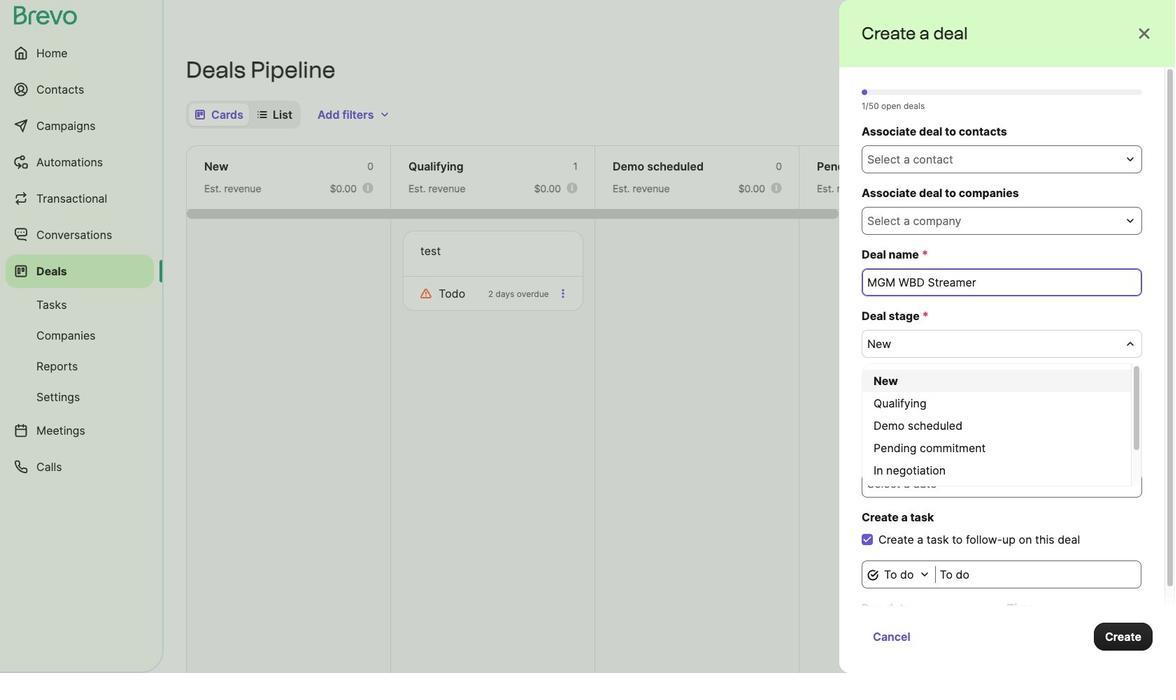 Task type: locate. For each thing, give the bounding box(es) containing it.
progress bar
[[891, 62, 954, 64]]

list box
[[862, 364, 1143, 504]]

None text field
[[862, 269, 1143, 297], [935, 561, 1142, 589], [862, 269, 1143, 297], [935, 561, 1142, 589]]

None text field
[[862, 392, 1143, 420]]



Task type: vqa. For each thing, say whether or not it's contained in the screenshot.
Ads on the bottom
no



Task type: describe. For each thing, give the bounding box(es) containing it.
none text field inside the create a deal dialog
[[862, 392, 1143, 420]]

Name search field
[[1027, 101, 1153, 129]]

create a deal dialog
[[840, 0, 1176, 674]]



